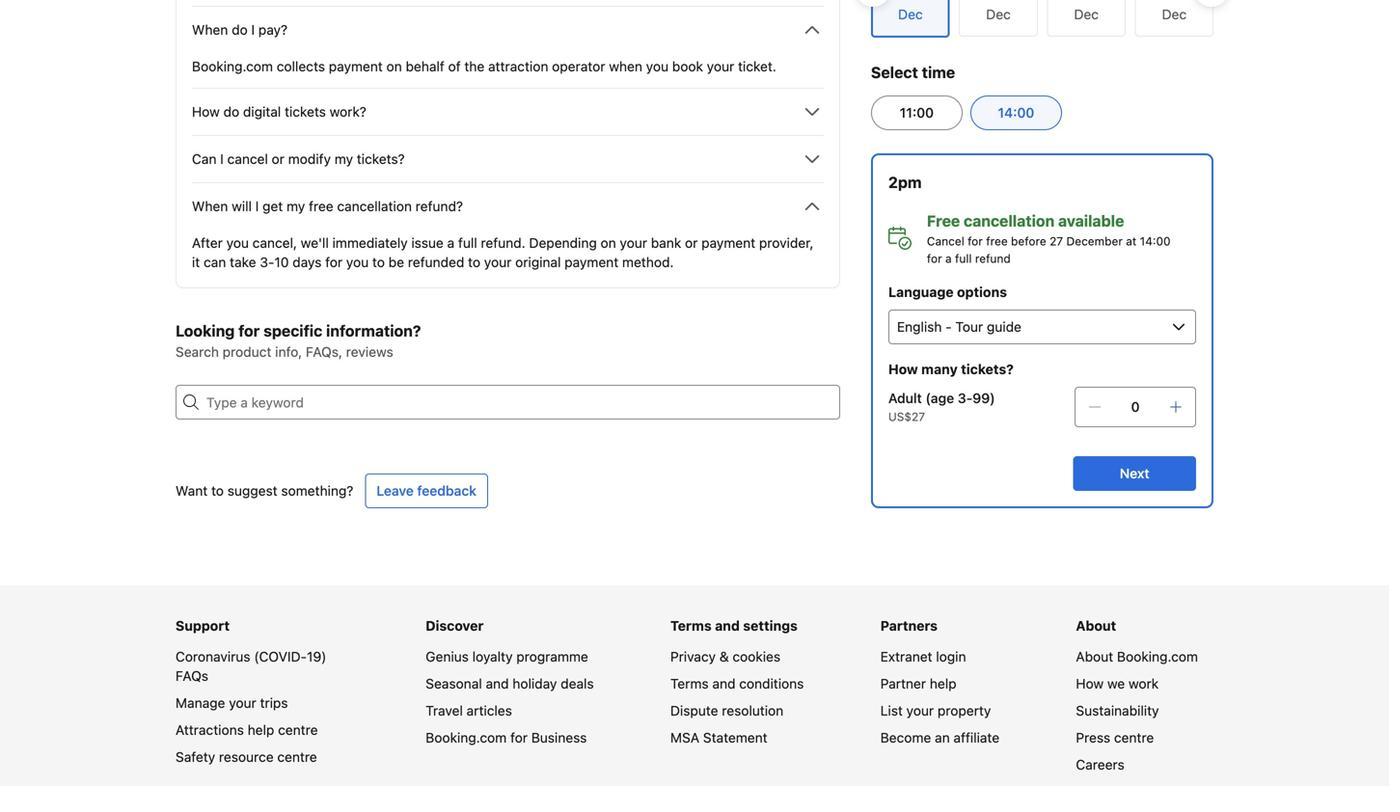 Task type: vqa. For each thing, say whether or not it's contained in the screenshot.
the 28 checkbox's 28
no



Task type: describe. For each thing, give the bounding box(es) containing it.
1 dec button from the left
[[959, 0, 1038, 37]]

for inside after you cancel, we'll immediately issue a full refund. depending on your bank or payment provider, it can take 3-10 days for you to be refunded to your original payment method.
[[325, 254, 343, 270]]

for down cancel
[[927, 252, 942, 265]]

i for will
[[255, 198, 259, 214]]

extranet
[[880, 649, 932, 665]]

seasonal and holiday deals
[[426, 676, 594, 692]]

information?
[[326, 322, 421, 340]]

2pm
[[888, 173, 922, 191]]

sustainability
[[1076, 703, 1159, 719]]

cancel
[[227, 151, 268, 167]]

many
[[921, 361, 958, 377]]

manage your trips
[[176, 695, 288, 711]]

refund.
[[481, 235, 525, 251]]

modify
[[288, 151, 331, 167]]

99)
[[973, 390, 995, 406]]

loyalty
[[472, 649, 513, 665]]

when will i get my free cancellation refund?
[[192, 198, 463, 214]]

a inside after you cancel, we'll immediately issue a full refund. depending on your bank or payment provider, it can take 3-10 days for you to be refunded to your original payment method.
[[447, 235, 455, 251]]

leave feedback button
[[365, 474, 488, 508]]

language options
[[888, 284, 1007, 300]]

list
[[880, 703, 903, 719]]

0 vertical spatial 14:00
[[998, 105, 1034, 121]]

holiday
[[513, 676, 557, 692]]

select
[[871, 63, 918, 82]]

(age
[[926, 390, 954, 406]]

how for how do digital tickets work?
[[192, 104, 220, 120]]

Type a keyword field
[[199, 385, 840, 420]]

resolution
[[722, 703, 784, 719]]

us$27
[[888, 410, 925, 423]]

terms and conditions link
[[670, 676, 804, 692]]

depending
[[529, 235, 597, 251]]

terms and settings
[[670, 618, 798, 634]]

the
[[464, 58, 485, 74]]

safety
[[176, 749, 215, 765]]

centre for attractions help centre
[[278, 722, 318, 738]]

at
[[1126, 234, 1137, 248]]

can i cancel or modify my tickets? button
[[192, 148, 824, 171]]

articles
[[467, 703, 512, 719]]

original
[[515, 254, 561, 270]]

i inside the "can i cancel or modify my tickets?" dropdown button
[[220, 151, 224, 167]]

an
[[935, 730, 950, 746]]

how we work link
[[1076, 676, 1159, 692]]

about booking.com
[[1076, 649, 1198, 665]]

be
[[389, 254, 404, 270]]

can
[[204, 254, 226, 270]]

ticket.
[[738, 58, 776, 74]]

27
[[1050, 234, 1063, 248]]

careers
[[1076, 757, 1125, 773]]

time
[[922, 63, 955, 82]]

genius loyalty programme link
[[426, 649, 588, 665]]

and for holiday
[[486, 676, 509, 692]]

safety resource centre link
[[176, 749, 317, 765]]

when for when will i get my free cancellation refund?
[[192, 198, 228, 214]]

3- inside adult (age 3-99) us$27
[[958, 390, 973, 406]]

dispute resolution
[[670, 703, 784, 719]]

can i cancel or modify my tickets?
[[192, 151, 405, 167]]

genius
[[426, 649, 469, 665]]

cancellation inside when will i get my free cancellation refund? dropdown button
[[337, 198, 412, 214]]

select time
[[871, 63, 955, 82]]

want
[[176, 483, 208, 499]]

terms and conditions
[[670, 676, 804, 692]]

press centre link
[[1076, 730, 1154, 746]]

behalf
[[406, 58, 445, 74]]

2 horizontal spatial to
[[468, 254, 480, 270]]

cookies
[[733, 649, 781, 665]]

digital
[[243, 104, 281, 120]]

tickets? inside the "can i cancel or modify my tickets?" dropdown button
[[357, 151, 405, 167]]

booking.com for business
[[426, 730, 587, 746]]

trips
[[260, 695, 288, 711]]

11:00
[[900, 105, 934, 121]]

on inside after you cancel, we'll immediately issue a full refund. depending on your bank or payment provider, it can take 3-10 days for you to be refunded to your original payment method.
[[601, 235, 616, 251]]

provider,
[[759, 235, 814, 251]]

seasonal
[[426, 676, 482, 692]]

when will i get my free cancellation refund? button
[[192, 195, 824, 218]]

1 vertical spatial payment
[[701, 235, 755, 251]]

your down partner help
[[906, 703, 934, 719]]

msa statement link
[[670, 730, 768, 746]]

2 dec button from the left
[[1047, 0, 1126, 37]]

and for settings
[[715, 618, 740, 634]]

free cancellation available cancel for free before 27 december at 14:00 for a full refund
[[927, 212, 1171, 265]]

property
[[938, 703, 991, 719]]

faqs
[[176, 668, 208, 684]]

coronavirus
[[176, 649, 250, 665]]

seasonal and holiday deals link
[[426, 676, 594, 692]]

dec for second dec "button" from left
[[1074, 6, 1099, 22]]

sustainability link
[[1076, 703, 1159, 719]]

attraction
[[488, 58, 548, 74]]

coronavirus (covid-19) faqs link
[[176, 649, 326, 684]]

0 vertical spatial you
[[646, 58, 669, 74]]

centre down sustainability link
[[1114, 730, 1154, 746]]

cancel,
[[252, 235, 297, 251]]

specific
[[264, 322, 322, 340]]

msa statement
[[670, 730, 768, 746]]

0 horizontal spatial to
[[211, 483, 224, 499]]

for left business
[[510, 730, 528, 746]]

leave
[[377, 483, 414, 499]]

adult
[[888, 390, 922, 406]]

0 vertical spatial my
[[335, 151, 353, 167]]

region containing dec
[[856, 0, 1229, 45]]

take
[[230, 254, 256, 270]]



Task type: locate. For each thing, give the bounding box(es) containing it.
partner help link
[[880, 676, 957, 692]]

statement
[[703, 730, 768, 746]]

free inside free cancellation available cancel for free before 27 december at 14:00 for a full refund
[[986, 234, 1008, 248]]

partner help
[[880, 676, 957, 692]]

to right the "want"
[[211, 483, 224, 499]]

1 vertical spatial booking.com
[[1117, 649, 1198, 665]]

manage your trips link
[[176, 695, 288, 711]]

how up can
[[192, 104, 220, 120]]

method.
[[622, 254, 674, 270]]

for inside looking for specific information? search product info, faqs, reviews
[[238, 322, 260, 340]]

2 horizontal spatial payment
[[701, 235, 755, 251]]

or right bank
[[685, 235, 698, 251]]

1 horizontal spatial my
[[335, 151, 353, 167]]

0 vertical spatial a
[[447, 235, 455, 251]]

cancellation up before
[[964, 212, 1055, 230]]

1 horizontal spatial to
[[372, 254, 385, 270]]

0 vertical spatial or
[[272, 151, 285, 167]]

how inside dropdown button
[[192, 104, 220, 120]]

2 horizontal spatial dec button
[[1135, 0, 1214, 37]]

when
[[192, 22, 228, 38], [192, 198, 228, 214]]

pay?
[[258, 22, 288, 38]]

2 vertical spatial booking.com
[[426, 730, 507, 746]]

and down loyalty
[[486, 676, 509, 692]]

0 horizontal spatial my
[[287, 198, 305, 214]]

0 vertical spatial i
[[251, 22, 255, 38]]

you left book
[[646, 58, 669, 74]]

when do i pay?
[[192, 22, 288, 38]]

tickets? down work?
[[357, 151, 405, 167]]

booking.com
[[192, 58, 273, 74], [1117, 649, 1198, 665], [426, 730, 507, 746]]

about for about booking.com
[[1076, 649, 1113, 665]]

refund?
[[416, 198, 463, 214]]

2 vertical spatial you
[[346, 254, 369, 270]]

when left pay?
[[192, 22, 228, 38]]

for up 'refund' at the top right of the page
[[968, 234, 983, 248]]

product
[[223, 344, 272, 360]]

and down &
[[712, 676, 736, 692]]

how we work
[[1076, 676, 1159, 692]]

2 about from the top
[[1076, 649, 1113, 665]]

1 vertical spatial 14:00
[[1140, 234, 1171, 248]]

dec button
[[959, 0, 1038, 37], [1047, 0, 1126, 37], [1135, 0, 1214, 37]]

help down trips at the left bottom
[[248, 722, 274, 738]]

0 vertical spatial 3-
[[260, 254, 274, 270]]

1 horizontal spatial cancellation
[[964, 212, 1055, 230]]

i inside when do i pay? dropdown button
[[251, 22, 255, 38]]

privacy
[[670, 649, 716, 665]]

0 vertical spatial booking.com
[[192, 58, 273, 74]]

3- inside after you cancel, we'll immediately issue a full refund. depending on your bank or payment provider, it can take 3-10 days for you to be refunded to your original payment method.
[[260, 254, 274, 270]]

a down cancel
[[945, 252, 952, 265]]

1 when from the top
[[192, 22, 228, 38]]

1 vertical spatial i
[[220, 151, 224, 167]]

1 horizontal spatial dec
[[1074, 6, 1099, 22]]

2 vertical spatial how
[[1076, 676, 1104, 692]]

1 vertical spatial do
[[223, 104, 239, 120]]

or inside after you cancel, we'll immediately issue a full refund. depending on your bank or payment provider, it can take 3-10 days for you to be refunded to your original payment method.
[[685, 235, 698, 251]]

your up attractions help centre
[[229, 695, 256, 711]]

looking
[[176, 322, 235, 340]]

when left will on the top left of page
[[192, 198, 228, 214]]

0 horizontal spatial tickets?
[[357, 151, 405, 167]]

terms down privacy
[[670, 676, 709, 692]]

press
[[1076, 730, 1111, 746]]

0 vertical spatial about
[[1076, 618, 1116, 634]]

terms for terms and settings
[[670, 618, 712, 634]]

your up method.
[[620, 235, 647, 251]]

attractions help centre
[[176, 722, 318, 738]]

1 vertical spatial tickets?
[[961, 361, 1014, 377]]

1 horizontal spatial on
[[601, 235, 616, 251]]

1 vertical spatial about
[[1076, 649, 1113, 665]]

about booking.com link
[[1076, 649, 1198, 665]]

your down refund.
[[484, 254, 512, 270]]

genius loyalty programme
[[426, 649, 588, 665]]

payment
[[329, 58, 383, 74], [701, 235, 755, 251], [565, 254, 619, 270]]

0 horizontal spatial you
[[226, 235, 249, 251]]

1 about from the top
[[1076, 618, 1116, 634]]

1 vertical spatial or
[[685, 235, 698, 251]]

my right modify
[[335, 151, 353, 167]]

3 dec button from the left
[[1135, 0, 1214, 37]]

1 vertical spatial terms
[[670, 676, 709, 692]]

do
[[232, 22, 248, 38], [223, 104, 239, 120]]

travel articles
[[426, 703, 512, 719]]

when for when do i pay?
[[192, 22, 228, 38]]

&
[[719, 649, 729, 665]]

for right days
[[325, 254, 343, 270]]

1 vertical spatial my
[[287, 198, 305, 214]]

about up 'about booking.com' link
[[1076, 618, 1116, 634]]

help for partner
[[930, 676, 957, 692]]

0 horizontal spatial or
[[272, 151, 285, 167]]

1 horizontal spatial or
[[685, 235, 698, 251]]

do left digital
[[223, 104, 239, 120]]

1 dec from the left
[[986, 6, 1011, 22]]

and up privacy & cookies on the bottom of the page
[[715, 618, 740, 634]]

or inside the "can i cancel or modify my tickets?" dropdown button
[[272, 151, 285, 167]]

on right depending
[[601, 235, 616, 251]]

booking.com down 'when do i pay?'
[[192, 58, 273, 74]]

1 vertical spatial a
[[945, 252, 952, 265]]

0 vertical spatial free
[[309, 198, 333, 214]]

leave feedback
[[377, 483, 477, 499]]

or
[[272, 151, 285, 167], [685, 235, 698, 251]]

1 horizontal spatial full
[[955, 252, 972, 265]]

booking.com for booking.com collects payment on behalf of the attraction operator when you book your ticket.
[[192, 58, 273, 74]]

1 horizontal spatial you
[[346, 254, 369, 270]]

0 horizontal spatial on
[[386, 58, 402, 74]]

how
[[192, 104, 220, 120], [888, 361, 918, 377], [1076, 676, 1104, 692]]

0 horizontal spatial how
[[192, 104, 220, 120]]

help
[[930, 676, 957, 692], [248, 722, 274, 738]]

payment up work?
[[329, 58, 383, 74]]

support
[[176, 618, 230, 634]]

partners
[[880, 618, 938, 634]]

terms
[[670, 618, 712, 634], [670, 676, 709, 692]]

1 vertical spatial when
[[192, 198, 228, 214]]

1 vertical spatial help
[[248, 722, 274, 738]]

discover
[[426, 618, 484, 634]]

1 horizontal spatial a
[[945, 252, 952, 265]]

dec for 3rd dec "button" from the right
[[986, 6, 1011, 22]]

booking.com collects payment on behalf of the attraction operator when you book your ticket.
[[192, 58, 776, 74]]

0 vertical spatial when
[[192, 22, 228, 38]]

(covid-
[[254, 649, 307, 665]]

extranet login
[[880, 649, 966, 665]]

tickets? up 99)
[[961, 361, 1014, 377]]

about for about
[[1076, 618, 1116, 634]]

reviews
[[346, 344, 393, 360]]

tickets?
[[357, 151, 405, 167], [961, 361, 1014, 377]]

2 horizontal spatial booking.com
[[1117, 649, 1198, 665]]

become an affiliate
[[880, 730, 1000, 746]]

how do digital tickets work? button
[[192, 100, 824, 123]]

centre down trips at the left bottom
[[278, 722, 318, 738]]

list your property
[[880, 703, 991, 719]]

how left we
[[1076, 676, 1104, 692]]

travel articles link
[[426, 703, 512, 719]]

feedback
[[417, 483, 477, 499]]

booking.com down travel articles link
[[426, 730, 507, 746]]

you
[[646, 58, 669, 74], [226, 235, 249, 251], [346, 254, 369, 270]]

after
[[192, 235, 223, 251]]

payment down depending
[[565, 254, 619, 270]]

something?
[[281, 483, 353, 499]]

work?
[[330, 104, 366, 120]]

0 vertical spatial payment
[[329, 58, 383, 74]]

do for when
[[232, 22, 248, 38]]

full
[[458, 235, 477, 251], [955, 252, 972, 265]]

when inside dropdown button
[[192, 22, 228, 38]]

cancellation up immediately
[[337, 198, 412, 214]]

2 horizontal spatial you
[[646, 58, 669, 74]]

2 horizontal spatial how
[[1076, 676, 1104, 692]]

booking.com for business link
[[426, 730, 587, 746]]

how do digital tickets work?
[[192, 104, 366, 120]]

book
[[672, 58, 703, 74]]

1 horizontal spatial payment
[[565, 254, 619, 270]]

my right get
[[287, 198, 305, 214]]

0 horizontal spatial a
[[447, 235, 455, 251]]

or right cancel
[[272, 151, 285, 167]]

press centre
[[1076, 730, 1154, 746]]

next button
[[1073, 456, 1196, 491]]

help for attractions
[[248, 722, 274, 738]]

cancellation
[[337, 198, 412, 214], [964, 212, 1055, 230]]

free for will
[[309, 198, 333, 214]]

1 vertical spatial full
[[955, 252, 972, 265]]

19)
[[307, 649, 326, 665]]

1 horizontal spatial tickets?
[[961, 361, 1014, 377]]

i left pay?
[[251, 22, 255, 38]]

for up product
[[238, 322, 260, 340]]

how up adult in the right of the page
[[888, 361, 918, 377]]

0 horizontal spatial payment
[[329, 58, 383, 74]]

1 horizontal spatial free
[[986, 234, 1008, 248]]

free up 'refund' at the top right of the page
[[986, 234, 1008, 248]]

refunded
[[408, 254, 464, 270]]

to right refunded at top left
[[468, 254, 480, 270]]

privacy & cookies link
[[670, 649, 781, 665]]

terms for terms and conditions
[[670, 676, 709, 692]]

adult (age 3-99) us$27
[[888, 390, 995, 423]]

full inside free cancellation available cancel for free before 27 december at 14:00 for a full refund
[[955, 252, 972, 265]]

0 horizontal spatial 14:00
[[998, 105, 1034, 121]]

0 vertical spatial tickets?
[[357, 151, 405, 167]]

0 vertical spatial help
[[930, 676, 957, 692]]

bank
[[651, 235, 681, 251]]

booking.com up work
[[1117, 649, 1198, 665]]

centre for safety resource centre
[[277, 749, 317, 765]]

i for do
[[251, 22, 255, 38]]

do left pay?
[[232, 22, 248, 38]]

privacy & cookies
[[670, 649, 781, 665]]

1 horizontal spatial booking.com
[[426, 730, 507, 746]]

a inside free cancellation available cancel for free before 27 december at 14:00 for a full refund
[[945, 252, 952, 265]]

how for how many tickets?
[[888, 361, 918, 377]]

14:00 inside free cancellation available cancel for free before 27 december at 14:00 for a full refund
[[1140, 234, 1171, 248]]

to left be
[[372, 254, 385, 270]]

1 terms from the top
[[670, 618, 712, 634]]

do inside dropdown button
[[223, 104, 239, 120]]

when do i pay? button
[[192, 18, 824, 41]]

0 vertical spatial do
[[232, 22, 248, 38]]

2 horizontal spatial dec
[[1162, 6, 1187, 22]]

free up 'we'll'
[[309, 198, 333, 214]]

do for how
[[223, 104, 239, 120]]

partner
[[880, 676, 926, 692]]

2 vertical spatial payment
[[565, 254, 619, 270]]

0
[[1131, 399, 1140, 415]]

you down immediately
[[346, 254, 369, 270]]

msa
[[670, 730, 699, 746]]

free inside dropdown button
[[309, 198, 333, 214]]

faqs,
[[306, 344, 342, 360]]

terms up privacy
[[670, 618, 712, 634]]

after you cancel, we'll immediately issue a full refund. depending on your bank or payment provider, it can take 3-10 days for you to be refunded to your original payment method.
[[192, 235, 814, 270]]

2 vertical spatial i
[[255, 198, 259, 214]]

1 horizontal spatial 14:00
[[1140, 234, 1171, 248]]

and for conditions
[[712, 676, 736, 692]]

0 vertical spatial terms
[[670, 618, 712, 634]]

on left behalf
[[386, 58, 402, 74]]

how for how we work
[[1076, 676, 1104, 692]]

2 dec from the left
[[1074, 6, 1099, 22]]

tickets
[[285, 104, 326, 120]]

1 horizontal spatial how
[[888, 361, 918, 377]]

payment left provider,
[[701, 235, 755, 251]]

list your property link
[[880, 703, 991, 719]]

3 dec from the left
[[1162, 6, 1187, 22]]

centre right "resource"
[[277, 749, 317, 765]]

can
[[192, 151, 217, 167]]

3- right (age
[[958, 390, 973, 406]]

i right can
[[220, 151, 224, 167]]

0 vertical spatial on
[[386, 58, 402, 74]]

your right book
[[707, 58, 734, 74]]

1 vertical spatial 3-
[[958, 390, 973, 406]]

0 horizontal spatial full
[[458, 235, 477, 251]]

1 vertical spatial how
[[888, 361, 918, 377]]

booking.com for booking.com for business
[[426, 730, 507, 746]]

1 horizontal spatial 3-
[[958, 390, 973, 406]]

2 terms from the top
[[670, 676, 709, 692]]

we'll
[[301, 235, 329, 251]]

want to suggest something?
[[176, 483, 353, 499]]

0 vertical spatial full
[[458, 235, 477, 251]]

1 horizontal spatial help
[[930, 676, 957, 692]]

0 horizontal spatial booking.com
[[192, 58, 273, 74]]

login
[[936, 649, 966, 665]]

a right issue
[[447, 235, 455, 251]]

i inside when will i get my free cancellation refund? dropdown button
[[255, 198, 259, 214]]

1 vertical spatial you
[[226, 235, 249, 251]]

full down cancel
[[955, 252, 972, 265]]

3- down "cancel,"
[[260, 254, 274, 270]]

you up take
[[226, 235, 249, 251]]

i right will on the top left of page
[[255, 198, 259, 214]]

cancellation inside free cancellation available cancel for free before 27 december at 14:00 for a full refund
[[964, 212, 1055, 230]]

0 horizontal spatial dec
[[986, 6, 1011, 22]]

help up "list your property" link
[[930, 676, 957, 692]]

0 horizontal spatial cancellation
[[337, 198, 412, 214]]

1 horizontal spatial dec button
[[1047, 0, 1126, 37]]

programme
[[516, 649, 588, 665]]

2 when from the top
[[192, 198, 228, 214]]

1 vertical spatial on
[[601, 235, 616, 251]]

0 horizontal spatial help
[[248, 722, 274, 738]]

about up we
[[1076, 649, 1113, 665]]

0 horizontal spatial dec button
[[959, 0, 1038, 37]]

immediately
[[332, 235, 408, 251]]

centre
[[278, 722, 318, 738], [1114, 730, 1154, 746], [277, 749, 317, 765]]

free for cancellation
[[986, 234, 1008, 248]]

full left refund.
[[458, 235, 477, 251]]

1 vertical spatial free
[[986, 234, 1008, 248]]

do inside dropdown button
[[232, 22, 248, 38]]

0 horizontal spatial free
[[309, 198, 333, 214]]

become an affiliate link
[[880, 730, 1000, 746]]

when inside dropdown button
[[192, 198, 228, 214]]

0 vertical spatial how
[[192, 104, 220, 120]]

full inside after you cancel, we'll immediately issue a full refund. depending on your bank or payment provider, it can take 3-10 days for you to be refunded to your original payment method.
[[458, 235, 477, 251]]

0 horizontal spatial 3-
[[260, 254, 274, 270]]

cancel
[[927, 234, 964, 248]]

region
[[856, 0, 1229, 45]]

extranet login link
[[880, 649, 966, 665]]



